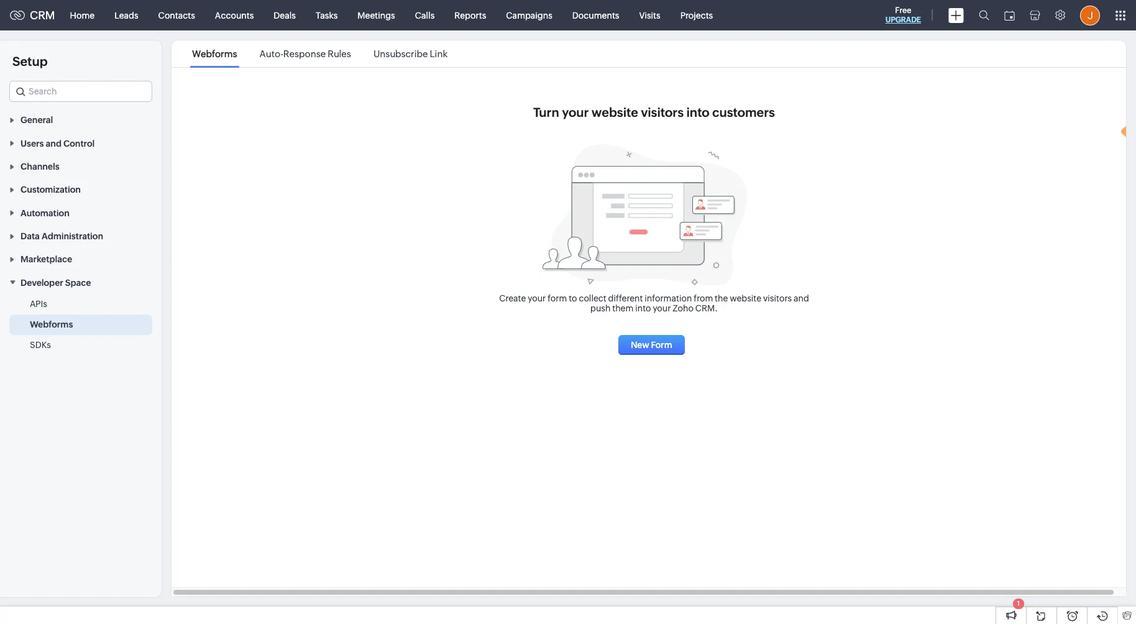 Task type: locate. For each thing, give the bounding box(es) containing it.
0 horizontal spatial webforms
[[30, 319, 73, 329]]

collect
[[579, 293, 606, 303]]

1 vertical spatial visitors
[[763, 293, 792, 303]]

accounts link
[[205, 0, 264, 30]]

1 horizontal spatial webforms link
[[190, 48, 239, 59]]

1 vertical spatial website
[[730, 293, 762, 303]]

into inside create your form to collect different information from the website visitors and push them into your zoho crm.
[[635, 303, 651, 313]]

developer space button
[[0, 271, 162, 294]]

home link
[[60, 0, 105, 30]]

your for create
[[528, 293, 546, 303]]

your left zoho
[[653, 303, 671, 313]]

0 horizontal spatial visitors
[[641, 105, 684, 119]]

free upgrade
[[886, 6, 921, 24]]

administration
[[42, 231, 103, 241]]

crm
[[30, 9, 55, 22]]

crm link
[[10, 9, 55, 22]]

1
[[1017, 600, 1020, 607]]

home
[[70, 10, 95, 20]]

unsubscribe link link
[[372, 48, 450, 59]]

documents
[[572, 10, 619, 20]]

0 horizontal spatial and
[[46, 138, 61, 148]]

website
[[592, 105, 638, 119], [730, 293, 762, 303]]

different
[[608, 293, 643, 303]]

webforms link down accounts link on the top of page
[[190, 48, 239, 59]]

visitors inside create your form to collect different information from the website visitors and push them into your zoho crm.
[[763, 293, 792, 303]]

1 horizontal spatial visitors
[[763, 293, 792, 303]]

form
[[651, 340, 672, 350]]

apis
[[30, 299, 47, 309]]

into
[[686, 105, 710, 119], [635, 303, 651, 313]]

link
[[430, 48, 448, 59]]

profile element
[[1073, 0, 1108, 30]]

create your form to collect different information from the website visitors and push them into your zoho crm.
[[499, 293, 809, 313]]

visits link
[[629, 0, 670, 30]]

response
[[283, 48, 326, 59]]

upgrade
[[886, 16, 921, 24]]

into right them
[[635, 303, 651, 313]]

auto-response rules
[[260, 48, 351, 59]]

0 horizontal spatial website
[[592, 105, 638, 119]]

list
[[181, 40, 459, 67]]

reports link
[[445, 0, 496, 30]]

0 vertical spatial into
[[686, 105, 710, 119]]

them
[[612, 303, 634, 313]]

and inside dropdown button
[[46, 138, 61, 148]]

0 horizontal spatial into
[[635, 303, 651, 313]]

auto-response rules link
[[258, 48, 353, 59]]

channels button
[[0, 155, 162, 178]]

your right turn
[[562, 105, 589, 119]]

your
[[562, 105, 589, 119], [528, 293, 546, 303], [653, 303, 671, 313]]

tasks link
[[306, 0, 348, 30]]

1 vertical spatial and
[[794, 293, 809, 303]]

and inside create your form to collect different information from the website visitors and push them into your zoho crm.
[[794, 293, 809, 303]]

0 vertical spatial visitors
[[641, 105, 684, 119]]

webforms inside list
[[192, 48, 237, 59]]

1 horizontal spatial website
[[730, 293, 762, 303]]

1 vertical spatial into
[[635, 303, 651, 313]]

developer space
[[21, 278, 91, 288]]

visitors
[[641, 105, 684, 119], [763, 293, 792, 303]]

users and control
[[21, 138, 95, 148]]

general button
[[0, 108, 162, 131]]

visits
[[639, 10, 660, 20]]

0 vertical spatial and
[[46, 138, 61, 148]]

webforms down accounts link on the top of page
[[192, 48, 237, 59]]

0 horizontal spatial your
[[528, 293, 546, 303]]

0 vertical spatial webforms
[[192, 48, 237, 59]]

your left form
[[528, 293, 546, 303]]

unsubscribe link
[[373, 48, 448, 59]]

to
[[569, 293, 577, 303]]

marketplace button
[[0, 247, 162, 271]]

leads
[[114, 10, 138, 20]]

website inside create your form to collect different information from the website visitors and push them into your zoho crm.
[[730, 293, 762, 303]]

1 horizontal spatial your
[[562, 105, 589, 119]]

create menu image
[[948, 8, 964, 23]]

and
[[46, 138, 61, 148], [794, 293, 809, 303]]

None field
[[9, 81, 152, 102]]

0 vertical spatial webforms link
[[190, 48, 239, 59]]

webforms link up sdks
[[30, 318, 73, 331]]

into left customers on the right top of the page
[[686, 105, 710, 119]]

1 horizontal spatial and
[[794, 293, 809, 303]]

1 vertical spatial webforms
[[30, 319, 73, 329]]

customization button
[[0, 178, 162, 201]]

control
[[63, 138, 95, 148]]

calls
[[415, 10, 435, 20]]

webforms link
[[190, 48, 239, 59], [30, 318, 73, 331]]

search element
[[971, 0, 997, 30]]

webforms up sdks
[[30, 319, 73, 329]]

push
[[590, 303, 611, 313]]

0 horizontal spatial webforms link
[[30, 318, 73, 331]]

data administration button
[[0, 224, 162, 247]]

webforms
[[192, 48, 237, 59], [30, 319, 73, 329]]

data
[[21, 231, 40, 241]]

reports
[[455, 10, 486, 20]]

1 horizontal spatial webforms
[[192, 48, 237, 59]]

marketplace
[[21, 254, 72, 264]]

sdks link
[[30, 339, 51, 351]]



Task type: describe. For each thing, give the bounding box(es) containing it.
users
[[21, 138, 44, 148]]

help image
[[1118, 116, 1136, 150]]

Search text field
[[10, 81, 152, 101]]

calendar image
[[1004, 10, 1015, 20]]

auto-
[[260, 48, 283, 59]]

contacts
[[158, 10, 195, 20]]

list containing webforms
[[181, 40, 459, 67]]

campaigns link
[[496, 0, 562, 30]]

channels
[[21, 162, 59, 172]]

setup
[[12, 54, 48, 68]]

your for turn
[[562, 105, 589, 119]]

automation button
[[0, 201, 162, 224]]

general
[[21, 115, 53, 125]]

new
[[631, 340, 649, 350]]

profile image
[[1080, 5, 1100, 25]]

developer
[[21, 278, 63, 288]]

documents link
[[562, 0, 629, 30]]

deals
[[274, 10, 296, 20]]

data administration
[[21, 231, 103, 241]]

projects
[[680, 10, 713, 20]]

contacts link
[[148, 0, 205, 30]]

turn
[[533, 105, 559, 119]]

customers
[[712, 105, 775, 119]]

meetings link
[[348, 0, 405, 30]]

create menu element
[[941, 0, 971, 30]]

1 vertical spatial webforms link
[[30, 318, 73, 331]]

developer space region
[[0, 294, 162, 355]]

deals link
[[264, 0, 306, 30]]

new form
[[631, 340, 672, 350]]

information
[[645, 293, 692, 303]]

apis link
[[30, 298, 47, 310]]

projects link
[[670, 0, 723, 30]]

rules
[[328, 48, 351, 59]]

users and control button
[[0, 131, 162, 155]]

search image
[[979, 10, 990, 21]]

unsubscribe
[[373, 48, 428, 59]]

2 horizontal spatial your
[[653, 303, 671, 313]]

space
[[65, 278, 91, 288]]

meetings
[[358, 10, 395, 20]]

tasks
[[316, 10, 338, 20]]

accounts
[[215, 10, 254, 20]]

0 vertical spatial website
[[592, 105, 638, 119]]

zoho
[[673, 303, 694, 313]]

from
[[694, 293, 713, 303]]

free
[[895, 6, 912, 15]]

crm.
[[695, 303, 718, 313]]

the
[[715, 293, 728, 303]]

campaigns
[[506, 10, 552, 20]]

form
[[548, 293, 567, 303]]

calls link
[[405, 0, 445, 30]]

leads link
[[105, 0, 148, 30]]

1 horizontal spatial into
[[686, 105, 710, 119]]

turn your website visitors into customers
[[533, 105, 775, 119]]

customization
[[21, 185, 81, 195]]

webforms inside developer space "region"
[[30, 319, 73, 329]]

sdks
[[30, 340, 51, 350]]

automation
[[21, 208, 69, 218]]

create
[[499, 293, 526, 303]]

new form button
[[619, 335, 685, 355]]



Task type: vqa. For each thing, say whether or not it's contained in the screenshot.
the your to the right
yes



